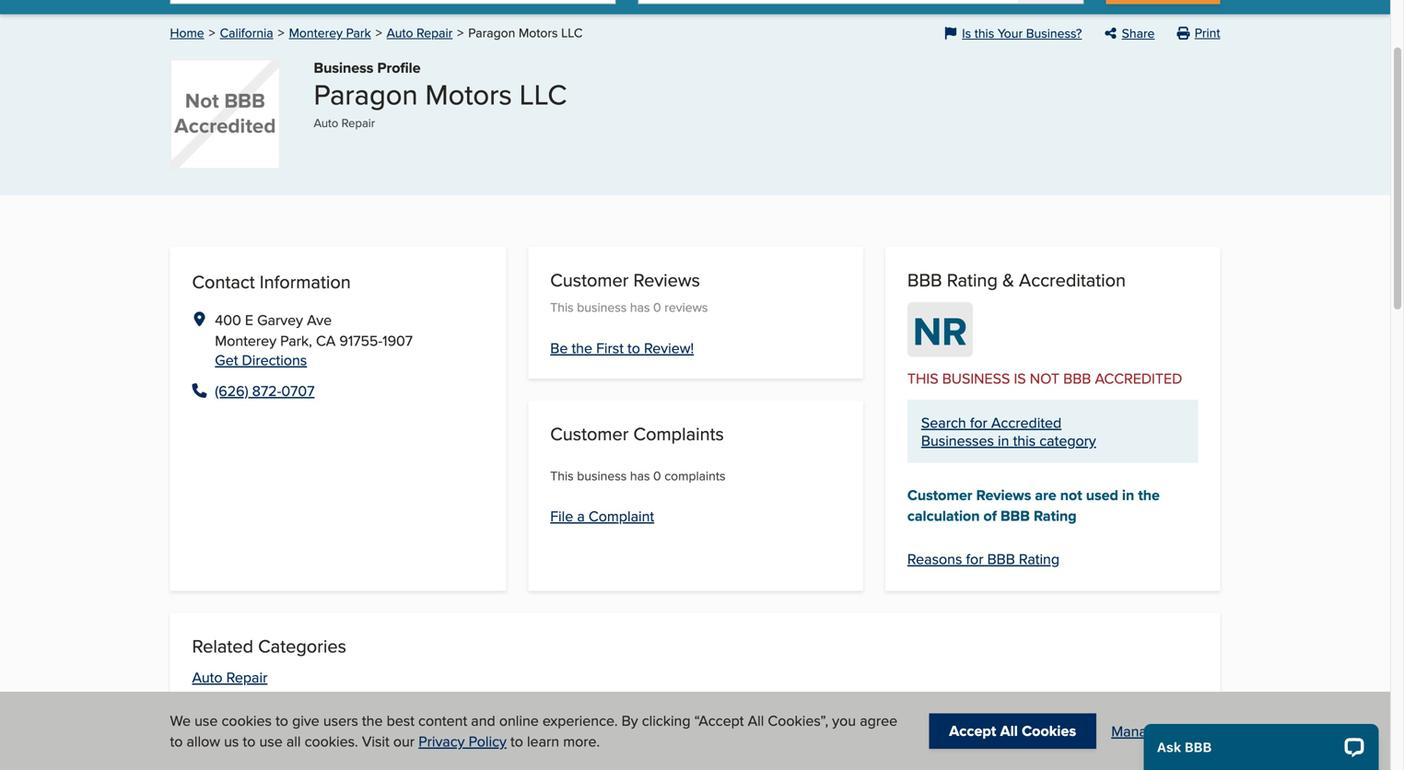 Task type: vqa. For each thing, say whether or not it's contained in the screenshot.
Consumer Resources LINK for Consumers
no



Task type: locate. For each thing, give the bounding box(es) containing it.
reviews inside the customer reviews are not used in the calculation of bbb rating
[[976, 484, 1031, 506]]

0 horizontal spatial all
[[748, 710, 764, 731]]

accredited
[[1095, 368, 1182, 389], [991, 412, 1062, 433]]

file a complaint link
[[550, 505, 654, 527]]

garvey
[[257, 309, 303, 330]]

customer inside the customer reviews are not used in the calculation of bbb rating
[[907, 484, 972, 506]]

1 horizontal spatial all
[[1000, 720, 1018, 742]]

1907
[[382, 330, 413, 351]]

use
[[195, 710, 218, 731], [259, 731, 283, 752]]

the right used
[[1138, 484, 1160, 506]]

1 horizontal spatial auto
[[314, 114, 338, 131]]

0 vertical spatial reviews
[[633, 267, 700, 293]]

1 vertical spatial auto
[[314, 114, 338, 131]]

this up file
[[550, 467, 574, 485]]

1 vertical spatial the
[[1138, 484, 1160, 506]]

0 horizontal spatial this
[[974, 24, 994, 42]]

be the first to review! link
[[550, 337, 694, 358]]

give
[[292, 710, 319, 731]]

the
[[572, 337, 592, 358], [1138, 484, 1160, 506], [362, 710, 383, 731]]

0 horizontal spatial auto repair link
[[192, 667, 268, 688]]

in right businesses
[[998, 430, 1009, 451]]

1 0 from the top
[[653, 298, 661, 317]]

search
[[921, 412, 966, 433]]

has down customer complaints
[[630, 467, 650, 485]]

reviews left are
[[976, 484, 1031, 506]]

motors inside business profile paragon motors llc auto repair
[[425, 74, 512, 114]]

1 horizontal spatial park
[[346, 23, 371, 42]]

park left ca
[[280, 330, 309, 351]]

auto down related
[[192, 667, 222, 688]]

2 vertical spatial repair
[[226, 667, 268, 688]]

auto inside business profile paragon motors llc auto repair
[[314, 114, 338, 131]]

park inside 400 e garvey ave monterey park , ca 91755-1907 get directions
[[280, 330, 309, 351]]

agree
[[860, 710, 897, 731]]

e
[[245, 309, 253, 330]]

has inside customer reviews this business has 0 reviews
[[630, 298, 650, 317]]

0 horizontal spatial accredited
[[991, 412, 1062, 433]]

1 vertical spatial rating
[[1034, 505, 1077, 526]]

auto down the business
[[314, 114, 338, 131]]

0 horizontal spatial the
[[362, 710, 383, 731]]

0 vertical spatial business
[[577, 298, 627, 317]]

(626)
[[215, 380, 248, 401]]

0 vertical spatial auto repair link
[[387, 23, 453, 42]]

0 horizontal spatial reviews
[[633, 267, 700, 293]]

repair inside related categories auto repair
[[226, 667, 268, 688]]

manage cookies
[[1111, 720, 1220, 742]]

1 vertical spatial repair
[[341, 114, 375, 131]]

1 horizontal spatial auto repair link
[[387, 23, 453, 42]]

bbb
[[907, 267, 942, 293], [1063, 368, 1091, 389], [1001, 505, 1030, 526], [987, 548, 1015, 569]]

0 left 'reviews'
[[653, 298, 661, 317]]

has
[[630, 298, 650, 317], [630, 467, 650, 485]]

repair down find search box
[[417, 23, 453, 42]]

use left "all"
[[259, 731, 283, 752]]

0 vertical spatial for
[[970, 412, 987, 433]]

1 vertical spatial customer
[[550, 421, 629, 447]]

for
[[970, 412, 987, 433], [966, 548, 983, 569]]

first
[[596, 337, 624, 358]]

the inside the customer reviews are not used in the calculation of bbb rating
[[1138, 484, 1160, 506]]

0 horizontal spatial monterey
[[215, 330, 276, 351]]

0 vertical spatial 0
[[653, 298, 661, 317]]

2 vertical spatial customer
[[907, 484, 972, 506]]

all right accept
[[1000, 720, 1018, 742]]

0 vertical spatial not
[[1030, 368, 1060, 389]]

1 vertical spatial paragon
[[314, 74, 418, 114]]

rating down the customer reviews are not used in the calculation of bbb rating
[[1019, 548, 1060, 569]]

related categories auto repair
[[192, 633, 346, 688]]

2 horizontal spatial the
[[1138, 484, 1160, 506]]

is
[[1014, 368, 1026, 389]]

1 horizontal spatial this
[[1013, 430, 1036, 451]]

1 cookies from the left
[[1022, 720, 1076, 742]]

2 0 from the top
[[653, 467, 661, 485]]

repair down related
[[226, 667, 268, 688]]

0 horizontal spatial park
[[280, 330, 309, 351]]

1 has from the top
[[630, 298, 650, 317]]

0 horizontal spatial in
[[998, 430, 1009, 451]]

auto
[[387, 23, 413, 42], [314, 114, 338, 131], [192, 667, 222, 688]]

0 vertical spatial accredited
[[1095, 368, 1182, 389]]

learn
[[527, 731, 559, 752]]

1 vertical spatial auto repair link
[[192, 667, 268, 688]]

reviews
[[664, 298, 708, 317]]

0 horizontal spatial motors
[[425, 74, 512, 114]]

2 vertical spatial auto
[[192, 667, 222, 688]]

0 vertical spatial paragon
[[468, 23, 515, 42]]

0 vertical spatial in
[[998, 430, 1009, 451]]

1 horizontal spatial cookies
[[1167, 720, 1220, 742]]

1 vertical spatial llc
[[519, 74, 567, 114]]

monterey park
[[289, 23, 371, 42]]

0 horizontal spatial auto
[[192, 667, 222, 688]]

this
[[974, 24, 994, 42], [1013, 430, 1036, 451]]

profile
[[377, 57, 421, 78]]

"accept
[[694, 710, 744, 731]]

cookies right manage
[[1167, 720, 1220, 742]]

bbb inside the customer reviews are not used in the calculation of bbb rating
[[1001, 505, 1030, 526]]

has up be the first to review! link
[[630, 298, 650, 317]]

nr link
[[907, 302, 973, 361]]

print button
[[1177, 23, 1220, 42]]

complaint
[[589, 505, 654, 527]]

0 horizontal spatial use
[[195, 710, 218, 731]]

bbb right is
[[1063, 368, 1091, 389]]

1 horizontal spatial in
[[1122, 484, 1134, 506]]

business up file a complaint
[[577, 467, 627, 485]]

cookies right accept
[[1022, 720, 1076, 742]]

in inside the customer reviews are not used in the calculation of bbb rating
[[1122, 484, 1134, 506]]

reviews up 'reviews'
[[633, 267, 700, 293]]

directions
[[242, 349, 307, 370]]

not right is
[[1030, 368, 1060, 389]]

2 has from the top
[[630, 467, 650, 485]]

0 vertical spatial rating
[[947, 267, 998, 293]]

repair
[[417, 23, 453, 42], [341, 114, 375, 131], [226, 667, 268, 688]]

0 vertical spatial customer
[[550, 267, 629, 293]]

the right be
[[572, 337, 592, 358]]

1 vertical spatial business
[[942, 368, 1010, 389]]

privacy policy link
[[418, 731, 507, 752]]

the inside we use cookies to give users the best content and online experience. by clicking "accept all cookies", you agree to allow us to use all cookies. visit our
[[362, 710, 383, 731]]

0 horizontal spatial repair
[[226, 667, 268, 688]]

1 horizontal spatial accredited
[[1095, 368, 1182, 389]]

nr
[[913, 303, 967, 361]]

this inside search for accredited businesses in this category
[[1013, 430, 1036, 451]]

to
[[627, 337, 640, 358], [276, 710, 288, 731], [170, 731, 183, 752], [243, 731, 256, 752], [510, 731, 523, 752]]

contact information
[[192, 269, 351, 295]]

0 vertical spatial repair
[[417, 23, 453, 42]]

0 vertical spatial park
[[346, 23, 371, 42]]

business up first
[[577, 298, 627, 317]]

1 vertical spatial not
[[1060, 484, 1082, 506]]

the left best
[[362, 710, 383, 731]]

reviews for business
[[633, 267, 700, 293]]

accept all cookies button
[[929, 713, 1097, 749]]

and
[[471, 710, 495, 731]]

not bbb accredited image
[[170, 59, 281, 170]]

1 horizontal spatial motors
[[519, 23, 558, 42]]

bbb right "of"
[[1001, 505, 1030, 526]]

is this your business? link
[[944, 24, 1082, 42]]

1 vertical spatial 0
[[653, 467, 661, 485]]

0 horizontal spatial paragon
[[314, 74, 418, 114]]

related
[[192, 633, 253, 659]]

for inside search for accredited businesses in this category
[[970, 412, 987, 433]]

accredited inside search for accredited businesses in this category
[[991, 412, 1062, 433]]

1 horizontal spatial repair
[[341, 114, 375, 131]]

cookies
[[1022, 720, 1076, 742], [1167, 720, 1220, 742]]

auto repair link down related
[[192, 667, 268, 688]]

this left category
[[1013, 430, 1036, 451]]

rating inside the customer reviews are not used in the calculation of bbb rating
[[1034, 505, 1077, 526]]

2 horizontal spatial repair
[[417, 23, 453, 42]]

llc inside business profile paragon motors llc auto repair
[[519, 74, 567, 114]]

not right are
[[1060, 484, 1082, 506]]

business left is
[[942, 368, 1010, 389]]

in inside search for accredited businesses in this category
[[998, 430, 1009, 451]]

in
[[998, 430, 1009, 451], [1122, 484, 1134, 506]]

rating left used
[[1034, 505, 1077, 526]]

None field
[[1018, 0, 1083, 3]]

monterey park link
[[289, 23, 371, 42]]

the for we use cookies to give users the best content and online experience. by clicking "accept all cookies", you agree to allow us to use all cookies. visit our
[[362, 710, 383, 731]]

1 vertical spatial reviews
[[976, 484, 1031, 506]]

business
[[577, 298, 627, 317], [942, 368, 1010, 389], [577, 467, 627, 485]]

rating left &
[[947, 267, 998, 293]]

calculation
[[907, 505, 980, 526]]

visit
[[362, 731, 389, 752]]

0 left complaints at the bottom of page
[[653, 467, 661, 485]]

0 vertical spatial motors
[[519, 23, 558, 42]]

1 vertical spatial monterey
[[215, 330, 276, 351]]

for right search at the bottom of page
[[970, 412, 987, 433]]

1 horizontal spatial reviews
[[976, 484, 1031, 506]]

park up the business
[[346, 23, 371, 42]]

in right used
[[1122, 484, 1134, 506]]

1 vertical spatial park
[[280, 330, 309, 351]]

1 vertical spatial for
[[966, 548, 983, 569]]

1 vertical spatial in
[[1122, 484, 1134, 506]]

customer for customer complaints
[[550, 421, 629, 447]]

customer up this business has 0 complaints
[[550, 421, 629, 447]]

not
[[1030, 368, 1060, 389], [1060, 484, 1082, 506]]

1 horizontal spatial paragon
[[468, 23, 515, 42]]

0 vertical spatial this
[[550, 298, 574, 317]]

to left allow
[[170, 731, 183, 752]]

reviews
[[633, 267, 700, 293], [976, 484, 1031, 506]]

customer
[[550, 267, 629, 293], [550, 421, 629, 447], [907, 484, 972, 506]]

customer left "of"
[[907, 484, 972, 506]]

1 vertical spatial this
[[1013, 430, 1036, 451]]

all right "accept
[[748, 710, 764, 731]]

1 horizontal spatial the
[[572, 337, 592, 358]]

auto repair
[[387, 23, 453, 42]]

400 e garvey ave monterey park , ca 91755-1907 get directions
[[215, 309, 413, 370]]

use right we
[[195, 710, 218, 731]]

this right is
[[974, 24, 994, 42]]

bbb inside nr this business is not bbb accredited
[[1063, 368, 1091, 389]]

motors
[[519, 23, 558, 42], [425, 74, 512, 114]]

0 vertical spatial has
[[630, 298, 650, 317]]

2 cookies from the left
[[1167, 720, 1220, 742]]

1 horizontal spatial monterey
[[289, 23, 343, 42]]

all
[[748, 710, 764, 731], [1000, 720, 1018, 742]]

customer inside customer reviews this business has 0 reviews
[[550, 267, 629, 293]]

paragon down monterey park
[[314, 74, 418, 114]]

0 horizontal spatial cookies
[[1022, 720, 1076, 742]]

our
[[393, 731, 415, 752]]

repair down the business
[[341, 114, 375, 131]]

1 vertical spatial has
[[630, 467, 650, 485]]

park
[[346, 23, 371, 42], [280, 330, 309, 351]]

paragon right the auto repair
[[468, 23, 515, 42]]

reviews inside customer reviews this business has 0 reviews
[[633, 267, 700, 293]]

repair inside business profile paragon motors llc auto repair
[[341, 114, 375, 131]]

2 vertical spatial the
[[362, 710, 383, 731]]

accept all cookies
[[949, 720, 1076, 742]]

1 vertical spatial this
[[907, 368, 938, 389]]

all inside we use cookies to give users the best content and online experience. by clicking "accept all cookies", you agree to allow us to use all cookies. visit our
[[748, 710, 764, 731]]

this
[[550, 298, 574, 317], [907, 368, 938, 389], [550, 467, 574, 485]]

paragon inside business profile paragon motors llc auto repair
[[314, 74, 418, 114]]

to left give
[[276, 710, 288, 731]]

1 vertical spatial motors
[[425, 74, 512, 114]]

for right reasons
[[966, 548, 983, 569]]

to right first
[[627, 337, 640, 358]]

customer up first
[[550, 267, 629, 293]]

this up be
[[550, 298, 574, 317]]

2 horizontal spatial auto
[[387, 23, 413, 42]]

1 vertical spatial accredited
[[991, 412, 1062, 433]]

auto repair link down find search box
[[387, 23, 453, 42]]

this up search at the bottom of page
[[907, 368, 938, 389]]

auto up the profile
[[387, 23, 413, 42]]

ca
[[316, 330, 336, 351]]



Task type: describe. For each thing, give the bounding box(es) containing it.
,
[[309, 330, 312, 351]]

cookies inside button
[[1022, 720, 1076, 742]]

we use cookies to give users the best content and online experience. by clicking "accept all cookies", you agree to allow us to use all cookies. visit our
[[170, 710, 897, 752]]

share
[[1122, 24, 1155, 42]]

0 vertical spatial the
[[572, 337, 592, 358]]

customer complaints
[[550, 421, 724, 447]]

file
[[550, 505, 573, 527]]

complaints
[[664, 467, 726, 485]]

reviews for not
[[976, 484, 1031, 506]]

california link
[[220, 23, 273, 42]]

customer for customer reviews are not used in the calculation of bbb rating
[[907, 484, 972, 506]]

businesses
[[921, 430, 994, 451]]

the for customer reviews are not used in the calculation of bbb rating
[[1138, 484, 1160, 506]]

us
[[224, 731, 239, 752]]

this business has 0 complaints
[[550, 467, 726, 485]]

2 vertical spatial this
[[550, 467, 574, 485]]

monterey inside 400 e garvey ave monterey park , ca 91755-1907 get directions
[[215, 330, 276, 351]]

users
[[323, 710, 358, 731]]

0 vertical spatial llc
[[561, 23, 583, 42]]

all
[[286, 731, 301, 752]]

1 horizontal spatial use
[[259, 731, 283, 752]]

for for search
[[970, 412, 987, 433]]

0 vertical spatial this
[[974, 24, 994, 42]]

this business is not bbb accredited link
[[907, 368, 1198, 389]]

customer for customer reviews this business has 0 reviews
[[550, 267, 629, 293]]

not inside nr this business is not bbb accredited
[[1030, 368, 1060, 389]]

to right 'us'
[[243, 731, 256, 752]]

business?
[[1026, 24, 1082, 42]]

business profile paragon motors llc auto repair
[[314, 57, 567, 131]]

400
[[215, 309, 241, 330]]

accredited inside nr this business is not bbb accredited
[[1095, 368, 1182, 389]]

ave
[[307, 309, 332, 330]]

is
[[962, 24, 971, 42]]

a
[[577, 505, 585, 527]]

best
[[387, 710, 415, 731]]

more.
[[563, 731, 600, 752]]

2 vertical spatial business
[[577, 467, 627, 485]]

Near field
[[693, 0, 1018, 3]]

home link
[[170, 23, 204, 42]]

online
[[499, 710, 539, 731]]

experience.
[[543, 710, 618, 731]]

this inside customer reviews this business has 0 reviews
[[550, 298, 574, 317]]

business
[[314, 57, 373, 78]]

&
[[1002, 267, 1014, 293]]

categories
[[258, 633, 346, 659]]

reasons for bbb rating link
[[907, 548, 1060, 569]]

you
[[832, 710, 856, 731]]

bbb down "of"
[[987, 548, 1015, 569]]

be the first to review!
[[550, 337, 694, 358]]

privacy policy to learn more.
[[418, 731, 600, 752]]

2 vertical spatial rating
[[1019, 548, 1060, 569]]

get
[[215, 349, 238, 370]]

0707
[[281, 380, 315, 401]]

(626) 872-0707
[[215, 380, 315, 401]]

are
[[1035, 484, 1056, 506]]

bbb rating & accreditation
[[907, 267, 1126, 293]]

cookies.
[[305, 731, 358, 752]]

accept
[[949, 720, 996, 742]]

clicking
[[642, 710, 691, 731]]

cookies
[[222, 710, 272, 731]]

used
[[1086, 484, 1118, 506]]

Find search field
[[222, 0, 615, 3]]

business inside nr this business is not bbb accredited
[[942, 368, 1010, 389]]

872-
[[252, 380, 281, 401]]

by
[[622, 710, 638, 731]]

0 vertical spatial auto
[[387, 23, 413, 42]]

nr this business is not bbb accredited
[[907, 303, 1182, 389]]

manage
[[1111, 720, 1164, 742]]

category
[[1039, 430, 1096, 451]]

content
[[418, 710, 467, 731]]

this inside nr this business is not bbb accredited
[[907, 368, 938, 389]]

review!
[[644, 337, 694, 358]]

of
[[984, 505, 997, 526]]

is this your business?
[[962, 24, 1082, 42]]

allow
[[187, 731, 220, 752]]

print
[[1195, 23, 1220, 42]]

for for reasons
[[966, 548, 983, 569]]

business inside customer reviews this business has 0 reviews
[[577, 298, 627, 317]]

your
[[998, 24, 1023, 42]]

0 vertical spatial monterey
[[289, 23, 343, 42]]

search for accredited businesses in this category
[[921, 412, 1096, 451]]

reasons for bbb rating
[[907, 548, 1060, 569]]

get directions link
[[215, 349, 307, 370]]

reasons
[[907, 548, 962, 569]]

manage cookies button
[[1111, 720, 1220, 742]]

privacy
[[418, 731, 465, 752]]

customer reviews this business has 0 reviews
[[550, 267, 708, 317]]

all inside button
[[1000, 720, 1018, 742]]

accreditation
[[1019, 267, 1126, 293]]

file a complaint
[[550, 505, 654, 527]]

bbb up nr link
[[907, 267, 942, 293]]

information
[[260, 269, 351, 295]]

91755-
[[339, 330, 382, 351]]

contact
[[192, 269, 255, 295]]

0 inside customer reviews this business has 0 reviews
[[653, 298, 661, 317]]

to left learn
[[510, 731, 523, 752]]

customer reviews are not used in the calculation of bbb rating
[[907, 484, 1160, 526]]

auto inside related categories auto repair
[[192, 667, 222, 688]]

(626) 872-0707 link
[[215, 380, 315, 401]]

paragon motors llc
[[468, 23, 583, 42]]

be
[[550, 337, 568, 358]]

not inside the customer reviews are not used in the calculation of bbb rating
[[1060, 484, 1082, 506]]



